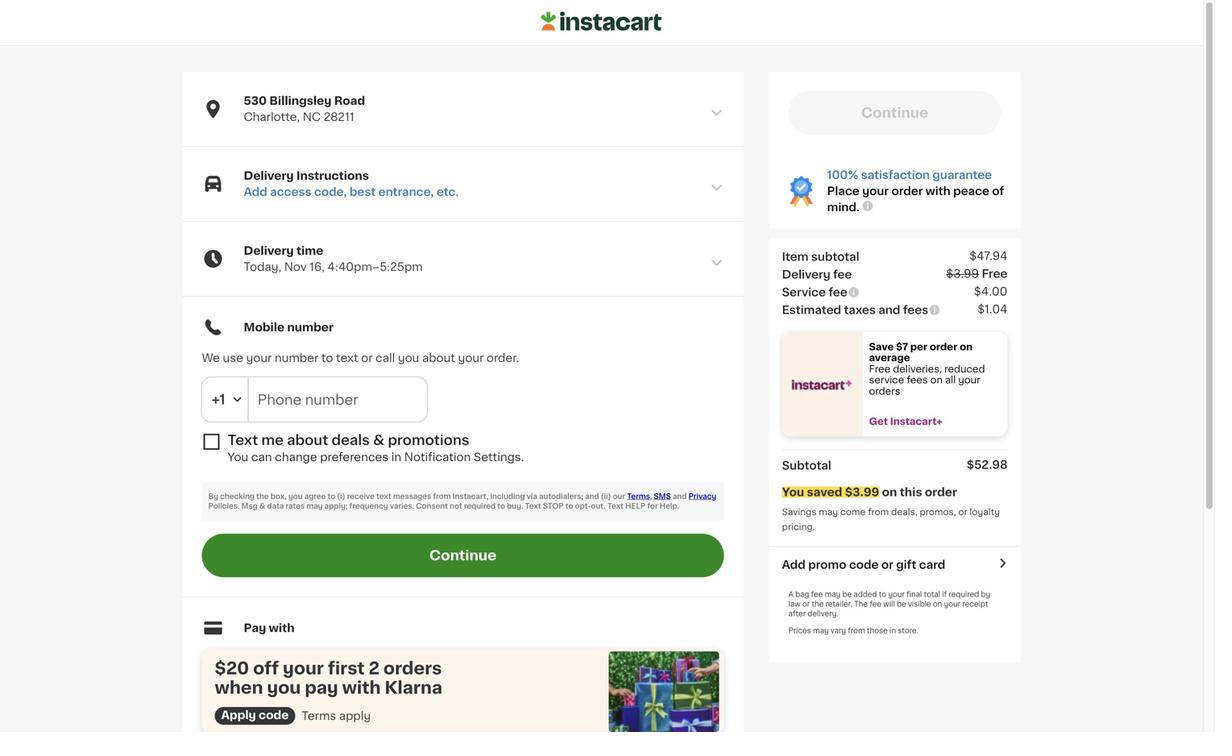 Task type: vqa. For each thing, say whether or not it's contained in the screenshot.


Task type: describe. For each thing, give the bounding box(es) containing it.
subtotal
[[812, 251, 860, 262]]

0 horizontal spatial $3.99
[[846, 487, 880, 498]]

vary
[[831, 627, 847, 635]]

(i)
[[337, 493, 346, 500]]

access
[[270, 186, 312, 198]]

code inside button
[[850, 559, 879, 570]]

your inside place your order with peace of mind.
[[863, 185, 889, 197]]

consent
[[416, 503, 448, 510]]

buy.
[[507, 503, 524, 510]]

rates
[[286, 503, 305, 510]]

delivery.
[[808, 610, 839, 618]]

may inside savings may come from deals, promos, or loyalty pricing.
[[819, 508, 839, 516]]

sms
[[654, 493, 671, 500]]

mobile number
[[244, 322, 334, 333]]

to up phone number telephone field
[[322, 352, 333, 364]]

item subtotal
[[783, 251, 860, 262]]

to down 'including'
[[498, 503, 506, 510]]

or inside button
[[882, 559, 894, 570]]

0 vertical spatial fees
[[904, 304, 929, 316]]

entrance,
[[379, 186, 434, 198]]

pricing.
[[783, 523, 816, 531]]

policies.
[[208, 503, 240, 510]]

pay with
[[244, 622, 295, 634]]

more info about 100% satisfaction guarantee image
[[862, 200, 875, 213]]

for
[[648, 503, 658, 510]]

place
[[828, 185, 860, 197]]

delivery fee
[[783, 269, 853, 280]]

delivery address image
[[710, 106, 724, 120]]

when
[[215, 679, 263, 696]]

bag
[[796, 591, 810, 598]]

your inside $20 off your first 2 orders when you pay with klarna
[[283, 660, 324, 677]]

0 vertical spatial be
[[843, 591, 852, 598]]

fee right 'bag'
[[812, 591, 823, 598]]

or inside a bag fee may be added to your final total if required by law or the retailer. the fee will be visible on your receipt after delivery.
[[803, 601, 810, 608]]

100%
[[828, 169, 859, 181]]

change
[[275, 452, 317, 463]]

to left (i)
[[328, 493, 336, 500]]

home image
[[541, 9, 662, 34]]

frequency
[[350, 503, 388, 510]]

delivery time image
[[710, 256, 724, 270]]

your down if
[[945, 601, 961, 608]]

apply;
[[325, 503, 348, 510]]

text inside text me about deals & promotions you can change preferences in notification settings.
[[228, 433, 258, 447]]

mobile
[[244, 322, 285, 333]]

promos,
[[920, 508, 957, 516]]

come
[[841, 508, 866, 516]]

satisfaction
[[862, 169, 930, 181]]

(ii)
[[601, 493, 612, 500]]

messages
[[393, 493, 432, 500]]

$20 off your first 2 orders when you pay with klarna
[[215, 660, 443, 696]]

prices may vary from those in store.
[[789, 627, 919, 635]]

use
[[223, 352, 243, 364]]

instacart+
[[891, 417, 943, 426]]

4:40pm–5:25pm
[[328, 261, 423, 273]]

$47.94
[[970, 250, 1008, 262]]

of
[[993, 185, 1005, 197]]

after
[[789, 610, 806, 618]]

law
[[789, 601, 801, 608]]

out.
[[591, 503, 606, 510]]

will
[[884, 601, 896, 608]]

off
[[253, 660, 279, 677]]

Select a country button
[[202, 377, 248, 422]]

savings
[[783, 508, 817, 516]]

delivery for add
[[244, 170, 294, 181]]

per
[[911, 342, 928, 351]]

on up reduced
[[960, 342, 973, 351]]

you inside by checking the box, you agree to (i) receive text messages from instacart, including via autodialers; and (ii) our terms , sms and privacy policies. msg & data rates may apply; frequency varies. consent not required to buy. text stop to opt-out. text help for help.
[[289, 493, 303, 500]]

including
[[491, 493, 525, 500]]

0 vertical spatial $3.99
[[947, 268, 980, 279]]

0 horizontal spatial and
[[585, 493, 600, 500]]

& inside by checking the box, you agree to (i) receive text messages from instacart, including via autodialers; and (ii) our terms , sms and privacy policies. msg & data rates may apply; frequency varies. consent not required to buy. text stop to opt-out. text help for help.
[[260, 503, 266, 510]]

$52.98
[[968, 459, 1008, 471]]

nc
[[303, 111, 321, 123]]

1 horizontal spatial you
[[783, 487, 805, 498]]

0 vertical spatial you
[[398, 352, 420, 364]]

delivery time today, nov 16, 4:40pm–5:25pm
[[244, 245, 423, 273]]

$1.04
[[978, 304, 1008, 315]]

loyalty
[[970, 508, 1001, 516]]

on inside a bag fee may be added to your final total if required by law or the retailer. the fee will be visible on your receipt after delivery.
[[934, 601, 943, 608]]

saved
[[807, 487, 843, 498]]

& inside text me about deals & promotions you can change preferences in notification settings.
[[373, 433, 385, 447]]

add inside button
[[783, 559, 806, 570]]

you inside text me about deals & promotions you can change preferences in notification settings.
[[228, 452, 249, 463]]

text inside by checking the box, you agree to (i) receive text messages from instacart, including via autodialers; and (ii) our terms , sms and privacy policies. msg & data rates may apply; frequency varies. consent not required to buy. text stop to opt-out. text help for help.
[[377, 493, 392, 500]]

agree
[[305, 493, 326, 500]]

1 horizontal spatial and
[[673, 493, 687, 500]]

0 horizontal spatial with
[[269, 622, 295, 634]]

by
[[982, 591, 991, 598]]

estimated taxes and fees
[[783, 304, 929, 316]]

apply
[[339, 710, 371, 722]]

fees inside save $7 per order on average free deliveries, reduced service fees on all your orders
[[907, 376, 929, 385]]

2
[[369, 660, 380, 677]]

get instacart+ button
[[863, 416, 1008, 427]]

a
[[789, 591, 794, 598]]

100% satisfaction guarantee
[[828, 169, 993, 181]]

you inside $20 off your first 2 orders when you pay with klarna
[[267, 679, 301, 696]]

or left call
[[361, 352, 373, 364]]

text me about deals & promotions you can change preferences in notification settings.
[[228, 433, 524, 463]]

1 vertical spatial be
[[897, 601, 907, 608]]

checking
[[220, 493, 255, 500]]

free inside save $7 per order on average free deliveries, reduced service fees on all your orders
[[870, 364, 891, 374]]

terms apply
[[302, 710, 371, 722]]

pay
[[244, 622, 266, 634]]

with inside $20 off your first 2 orders when you pay with klarna
[[342, 679, 381, 696]]

etc.
[[437, 186, 459, 198]]

data
[[267, 503, 284, 510]]

reduced
[[945, 364, 986, 374]]

peace
[[954, 185, 990, 197]]

varies.
[[390, 503, 415, 510]]

retailer.
[[826, 601, 853, 608]]

order.
[[487, 352, 520, 364]]

1 vertical spatial code
[[259, 710, 289, 721]]

me
[[262, 433, 284, 447]]

we
[[202, 352, 220, 364]]

about inside text me about deals & promotions you can change preferences in notification settings.
[[287, 433, 328, 447]]

order inside place your order with peace of mind.
[[892, 185, 924, 197]]

code,
[[314, 186, 347, 198]]

a bag fee may be added to your final total if required by law or the retailer. the fee will be visible on your receipt after delivery.
[[789, 591, 991, 618]]

you saved $3.99 on this order
[[783, 487, 958, 498]]

those
[[868, 627, 888, 635]]

we use your number to text or call you about your order.
[[202, 352, 520, 364]]



Task type: locate. For each thing, give the bounding box(es) containing it.
in
[[392, 452, 402, 463], [890, 627, 897, 635]]

0 vertical spatial orders
[[870, 387, 901, 396]]

number
[[287, 322, 334, 333], [275, 352, 319, 364]]

your left order.
[[458, 352, 484, 364]]

1 horizontal spatial text
[[377, 493, 392, 500]]

1 vertical spatial $3.99
[[846, 487, 880, 498]]

sms link
[[654, 493, 671, 500]]

0 horizontal spatial code
[[259, 710, 289, 721]]

card
[[920, 559, 946, 570]]

your up will
[[889, 591, 905, 598]]

today,
[[244, 261, 282, 273]]

0 vertical spatial from
[[433, 493, 451, 500]]

stop
[[543, 503, 564, 510]]

the inside a bag fee may be added to your final total if required by law or the retailer. the fee will be visible on your receipt after delivery.
[[812, 601, 824, 608]]

be right will
[[897, 601, 907, 608]]

call
[[376, 352, 395, 364]]

$3.99 free
[[947, 268, 1008, 279]]

2 vertical spatial order
[[925, 487, 958, 498]]

terms inside by checking the box, you agree to (i) receive text messages from instacart, including via autodialers; and (ii) our terms , sms and privacy policies. msg & data rates may apply; frequency varies. consent not required to buy. text stop to opt-out. text help for help.
[[627, 493, 651, 500]]

about right call
[[422, 352, 456, 364]]

1 horizontal spatial the
[[812, 601, 824, 608]]

1 vertical spatial text
[[377, 493, 392, 500]]

1 vertical spatial about
[[287, 433, 328, 447]]

with inside place your order with peace of mind.
[[926, 185, 951, 197]]

1 vertical spatial with
[[269, 622, 295, 634]]

required inside by checking the box, you agree to (i) receive text messages from instacart, including via autodialers; and (ii) our terms , sms and privacy policies. msg & data rates may apply; frequency varies. consent not required to buy. text stop to opt-out. text help for help.
[[464, 503, 496, 510]]

1 vertical spatial terms
[[302, 710, 336, 722]]

text down via
[[525, 503, 542, 510]]

privacy link
[[689, 493, 717, 500]]

order
[[892, 185, 924, 197], [930, 342, 958, 351], [925, 487, 958, 498]]

required down the instacart,
[[464, 503, 496, 510]]

orders inside $20 off your first 2 orders when you pay with klarna
[[384, 660, 442, 677]]

0 vertical spatial free
[[982, 268, 1008, 279]]

you up savings
[[783, 487, 805, 498]]

best
[[350, 186, 376, 198]]

530 billingsley road charlotte, nc 28211
[[244, 95, 365, 123]]

0 horizontal spatial you
[[228, 452, 249, 463]]

0 vertical spatial required
[[464, 503, 496, 510]]

free up the service
[[870, 364, 891, 374]]

you up "rates"
[[289, 493, 303, 500]]

fees up "per" in the top right of the page
[[904, 304, 929, 316]]

0 vertical spatial with
[[926, 185, 951, 197]]

prices
[[789, 627, 812, 635]]

delivery instructions add access code, best entrance, etc.
[[244, 170, 459, 198]]

nov
[[284, 261, 307, 273]]

text up frequency on the bottom left of page
[[377, 493, 392, 500]]

your right use
[[246, 352, 272, 364]]

delivery for today,
[[244, 245, 294, 256]]

0 horizontal spatial about
[[287, 433, 328, 447]]

terms up help
[[627, 493, 651, 500]]

be up retailer.
[[843, 591, 852, 598]]

fee left will
[[870, 601, 882, 608]]

required up receipt
[[949, 591, 980, 598]]

delivery inside delivery instructions add access code, best entrance, etc.
[[244, 170, 294, 181]]

0 vertical spatial number
[[287, 322, 334, 333]]

add up a
[[783, 559, 806, 570]]

1 vertical spatial from
[[869, 508, 890, 516]]

to inside a bag fee may be added to your final total if required by law or the retailer. the fee will be visible on your receipt after delivery.
[[879, 591, 887, 598]]

may inside a bag fee may be added to your final total if required by law or the retailer. the fee will be visible on your receipt after delivery.
[[825, 591, 841, 598]]

& right the msg
[[260, 503, 266, 510]]

2 vertical spatial you
[[267, 679, 301, 696]]

with down guarantee
[[926, 185, 951, 197]]

0 horizontal spatial orders
[[384, 660, 442, 677]]

on
[[960, 342, 973, 351], [931, 376, 943, 385], [883, 487, 898, 498], [934, 601, 943, 608]]

$3.99 down $47.94
[[947, 268, 980, 279]]

your down reduced
[[959, 376, 981, 385]]

Phone number telephone field
[[248, 377, 427, 422]]

in down promotions
[[392, 452, 402, 463]]

0 vertical spatial delivery
[[244, 170, 294, 181]]

gift
[[897, 559, 917, 570]]

on left this
[[883, 487, 898, 498]]

0 horizontal spatial free
[[870, 364, 891, 374]]

on left all
[[931, 376, 943, 385]]

order inside save $7 per order on average free deliveries, reduced service fees on all your orders
[[930, 342, 958, 351]]

1 vertical spatial &
[[260, 503, 266, 510]]

fee
[[834, 269, 853, 280], [829, 287, 848, 298], [812, 591, 823, 598], [870, 601, 882, 608]]

fees down deliveries,
[[907, 376, 929, 385]]

and right taxes
[[879, 304, 901, 316]]

2 vertical spatial from
[[849, 627, 866, 635]]

help
[[626, 503, 646, 510]]

0 vertical spatial in
[[392, 452, 402, 463]]

$3.99 up come
[[846, 487, 880, 498]]

the left 'box,'
[[257, 493, 269, 500]]

0 horizontal spatial from
[[433, 493, 451, 500]]

add left access
[[244, 186, 267, 198]]

from inside savings may come from deals, promos, or loyalty pricing.
[[869, 508, 890, 516]]

may up retailer.
[[825, 591, 841, 598]]

2 horizontal spatial with
[[926, 185, 951, 197]]

from right vary
[[849, 627, 866, 635]]

add promo code or gift card
[[783, 559, 946, 570]]

1 horizontal spatial be
[[897, 601, 907, 608]]

in inside text me about deals & promotions you can change preferences in notification settings.
[[392, 452, 402, 463]]

order right "per" in the top right of the page
[[930, 342, 958, 351]]

get
[[870, 417, 889, 426]]

may down saved
[[819, 508, 839, 516]]

1 horizontal spatial text
[[525, 503, 542, 510]]

by checking the box, you agree to (i) receive text messages from instacart, including via autodialers; and (ii) our terms , sms and privacy policies. msg & data rates may apply; frequency varies. consent not required to buy. text stop to opt-out. text help for help.
[[208, 493, 717, 510]]

1 horizontal spatial free
[[982, 268, 1008, 279]]

1 horizontal spatial orders
[[870, 387, 901, 396]]

service fee
[[783, 287, 848, 298]]

1 vertical spatial free
[[870, 364, 891, 374]]

0 vertical spatial code
[[850, 559, 879, 570]]

fee up estimated taxes and fees
[[829, 287, 848, 298]]

,
[[651, 493, 653, 500]]

0 vertical spatial &
[[373, 433, 385, 447]]

settings.
[[474, 452, 524, 463]]

orders
[[870, 387, 901, 396], [384, 660, 442, 677]]

instacart,
[[453, 493, 489, 500]]

and up out.
[[585, 493, 600, 500]]

add inside delivery instructions add access code, best entrance, etc.
[[244, 186, 267, 198]]

delivery up the service
[[783, 269, 831, 280]]

1 horizontal spatial in
[[890, 627, 897, 635]]

guarantee
[[933, 169, 993, 181]]

box,
[[271, 493, 287, 500]]

may down agree
[[307, 503, 323, 510]]

1 vertical spatial orders
[[384, 660, 442, 677]]

add promo code or gift card button
[[783, 557, 946, 573]]

apply
[[221, 710, 256, 721]]

with down 2
[[342, 679, 381, 696]]

item
[[783, 251, 809, 262]]

delivery up today,
[[244, 245, 294, 256]]

fee down "subtotal"
[[834, 269, 853, 280]]

notification
[[405, 452, 471, 463]]

your inside save $7 per order on average free deliveries, reduced service fees on all your orders
[[959, 376, 981, 385]]

1 horizontal spatial terms
[[627, 493, 651, 500]]

delivery up access
[[244, 170, 294, 181]]

number down mobile number
[[275, 352, 319, 364]]

to
[[322, 352, 333, 364], [328, 493, 336, 500], [498, 503, 506, 510], [566, 503, 574, 510], [879, 591, 887, 598]]

orders up klarna
[[384, 660, 442, 677]]

road
[[334, 95, 365, 106]]

in left store.
[[890, 627, 897, 635]]

0 horizontal spatial required
[[464, 503, 496, 510]]

0 vertical spatial terms
[[627, 493, 651, 500]]

1 vertical spatial add
[[783, 559, 806, 570]]

about
[[422, 352, 456, 364], [287, 433, 328, 447]]

0 horizontal spatial &
[[260, 503, 266, 510]]

with right pay
[[269, 622, 295, 634]]

2 horizontal spatial from
[[869, 508, 890, 516]]

delivery
[[244, 170, 294, 181], [244, 245, 294, 256], [783, 269, 831, 280]]

delivery inside delivery time today, nov 16, 4:40pm–5:25pm
[[244, 245, 294, 256]]

code up added
[[850, 559, 879, 570]]

the up 'delivery.'
[[812, 601, 824, 608]]

promotions
[[388, 433, 470, 447]]

number right mobile
[[287, 322, 334, 333]]

0 vertical spatial text
[[336, 352, 358, 364]]

from for prices may vary from those in store.
[[849, 627, 866, 635]]

1 vertical spatial you
[[289, 493, 303, 500]]

2 vertical spatial with
[[342, 679, 381, 696]]

on down total
[[934, 601, 943, 608]]

estimated
[[783, 304, 842, 316]]

to down "autodialers;"
[[566, 503, 574, 510]]

1 horizontal spatial required
[[949, 591, 980, 598]]

added
[[854, 591, 878, 598]]

from down the "you saved $3.99 on this order"
[[869, 508, 890, 516]]

2 horizontal spatial and
[[879, 304, 901, 316]]

$7
[[897, 342, 909, 351]]

average
[[870, 353, 911, 363]]

may inside by checking the box, you agree to (i) receive text messages from instacart, including via autodialers; and (ii) our terms , sms and privacy policies. msg & data rates may apply; frequency varies. consent not required to buy. text stop to opt-out. text help for help.
[[307, 503, 323, 510]]

about up change
[[287, 433, 328, 447]]

or left gift
[[882, 559, 894, 570]]

or left 'loyalty'
[[959, 508, 968, 516]]

1 horizontal spatial code
[[850, 559, 879, 570]]

2 vertical spatial delivery
[[783, 269, 831, 280]]

orders inside save $7 per order on average free deliveries, reduced service fees on all your orders
[[870, 387, 901, 396]]

1 vertical spatial you
[[783, 487, 805, 498]]

0 vertical spatial you
[[228, 452, 249, 463]]

text left call
[[336, 352, 358, 364]]

from inside by checking the box, you agree to (i) receive text messages from instacart, including via autodialers; and (ii) our terms , sms and privacy policies. msg & data rates may apply; frequency varies. consent not required to buy. text stop to opt-out. text help for help.
[[433, 493, 451, 500]]

2 horizontal spatial text
[[608, 503, 624, 510]]

delivery instructions image
[[710, 181, 724, 195]]

code right apply
[[259, 710, 289, 721]]

0 horizontal spatial the
[[257, 493, 269, 500]]

16,
[[310, 261, 325, 273]]

required inside a bag fee may be added to your final total if required by law or the retailer. the fee will be visible on your receipt after delivery.
[[949, 591, 980, 598]]

and up help.
[[673, 493, 687, 500]]

0 horizontal spatial in
[[392, 452, 402, 463]]

0 vertical spatial the
[[257, 493, 269, 500]]

help.
[[660, 503, 680, 510]]

deals
[[332, 433, 370, 447]]

0 vertical spatial add
[[244, 186, 267, 198]]

order up promos,
[[925, 487, 958, 498]]

& right deals
[[373, 433, 385, 447]]

1 horizontal spatial from
[[849, 627, 866, 635]]

0 horizontal spatial text
[[228, 433, 258, 447]]

from
[[433, 493, 451, 500], [869, 508, 890, 516], [849, 627, 866, 635]]

1 vertical spatial fees
[[907, 376, 929, 385]]

and
[[879, 304, 901, 316], [585, 493, 600, 500], [673, 493, 687, 500]]

from up the consent
[[433, 493, 451, 500]]

you left can at the left
[[228, 452, 249, 463]]

0 horizontal spatial be
[[843, 591, 852, 598]]

+1
[[212, 393, 225, 406]]

1 vertical spatial number
[[275, 352, 319, 364]]

0 vertical spatial about
[[422, 352, 456, 364]]

this
[[900, 487, 923, 498]]

0 horizontal spatial add
[[244, 186, 267, 198]]

1 horizontal spatial with
[[342, 679, 381, 696]]

the
[[257, 493, 269, 500], [812, 601, 824, 608]]

charlotte,
[[244, 111, 300, 123]]

0 horizontal spatial terms
[[302, 710, 336, 722]]

1 vertical spatial order
[[930, 342, 958, 351]]

receipt
[[963, 601, 989, 608]]

continue
[[430, 549, 497, 562]]

1 horizontal spatial $3.99
[[947, 268, 980, 279]]

1 horizontal spatial &
[[373, 433, 385, 447]]

first
[[328, 660, 365, 677]]

visible
[[909, 601, 932, 608]]

can
[[251, 452, 272, 463]]

opt-
[[575, 503, 591, 510]]

to up will
[[879, 591, 887, 598]]

text up can at the left
[[228, 433, 258, 447]]

or down 'bag'
[[803, 601, 810, 608]]

klarna
[[385, 679, 443, 696]]

0 vertical spatial order
[[892, 185, 924, 197]]

terms link
[[627, 493, 651, 500]]

or inside savings may come from deals, promos, or loyalty pricing.
[[959, 508, 968, 516]]

1 vertical spatial required
[[949, 591, 980, 598]]

you down off
[[267, 679, 301, 696]]

save
[[870, 342, 894, 351]]

1 vertical spatial the
[[812, 601, 824, 608]]

order down 100% satisfaction guarantee
[[892, 185, 924, 197]]

1 vertical spatial in
[[890, 627, 897, 635]]

1 horizontal spatial about
[[422, 352, 456, 364]]

free up $4.00
[[982, 268, 1008, 279]]

your up pay
[[283, 660, 324, 677]]

our
[[613, 493, 626, 500]]

text down our
[[608, 503, 624, 510]]

privacy
[[689, 493, 717, 500]]

$4.00
[[975, 286, 1008, 297]]

0 horizontal spatial text
[[336, 352, 358, 364]]

your up more info about 100% satisfaction guarantee image
[[863, 185, 889, 197]]

1 vertical spatial delivery
[[244, 245, 294, 256]]

instructions
[[297, 170, 369, 181]]

from for savings may come from deals, promos, or loyalty pricing.
[[869, 508, 890, 516]]

get instacart+
[[870, 417, 943, 426]]

terms down pay
[[302, 710, 336, 722]]

taxes
[[845, 304, 876, 316]]

not
[[450, 503, 463, 510]]

28211
[[324, 111, 355, 123]]

may down 'delivery.'
[[814, 627, 829, 635]]

orders down the service
[[870, 387, 901, 396]]

the inside by checking the box, you agree to (i) receive text messages from instacart, including via autodialers; and (ii) our terms , sms and privacy policies. msg & data rates may apply; frequency varies. consent not required to buy. text stop to opt-out. text help for help.
[[257, 493, 269, 500]]

pay
[[305, 679, 338, 696]]

you right call
[[398, 352, 420, 364]]

1 horizontal spatial add
[[783, 559, 806, 570]]



